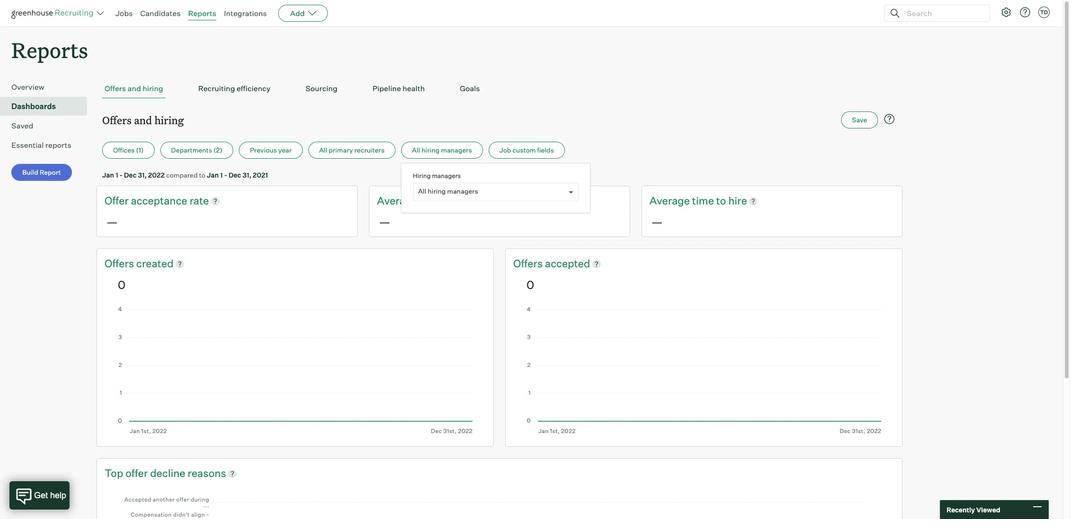 Task type: describe. For each thing, give the bounding box(es) containing it.
jobs link
[[115, 9, 133, 18]]

2 dec from the left
[[229, 171, 241, 179]]

departments
[[171, 146, 212, 154]]

custom
[[513, 146, 536, 154]]

all primary recruiters button
[[308, 142, 395, 159]]

faq image
[[884, 114, 895, 125]]

td
[[1040, 9, 1048, 16]]

fill
[[456, 195, 467, 207]]

build report
[[22, 169, 61, 177]]

all hiring managers inside button
[[412, 146, 472, 154]]

to for hire
[[716, 195, 726, 207]]

to link for fill
[[444, 194, 456, 209]]

2 vertical spatial managers
[[447, 187, 478, 195]]

1 dec from the left
[[124, 171, 136, 179]]

hiring inside button
[[422, 146, 440, 154]]

time for fill
[[420, 195, 441, 207]]

integrations link
[[224, 9, 267, 18]]

rate link
[[190, 194, 209, 209]]

recruiting efficiency
[[198, 84, 271, 93]]

1 vertical spatial offers and hiring
[[102, 113, 184, 127]]

offer link
[[105, 194, 131, 209]]

0 for created
[[118, 278, 125, 292]]

job custom fields
[[499, 146, 554, 154]]

offers and hiring inside button
[[105, 84, 163, 93]]

departments (2) button
[[160, 142, 233, 159]]

top
[[105, 467, 123, 480]]

essential
[[11, 141, 44, 150]]

offer
[[126, 467, 148, 480]]

build report button
[[11, 164, 72, 181]]

pipeline health button
[[370, 79, 427, 98]]

save button
[[841, 112, 878, 129]]

report
[[40, 169, 61, 177]]

to link for hire
[[716, 194, 728, 209]]

1 - from the left
[[120, 171, 123, 179]]

saved link
[[11, 120, 83, 132]]

recruiting efficiency button
[[196, 79, 273, 98]]

2 1 from the left
[[220, 171, 223, 179]]

efficiency
[[237, 84, 271, 93]]

created link
[[136, 257, 173, 271]]

top link
[[105, 467, 126, 481]]

(1)
[[136, 146, 144, 154]]

all down hiring
[[418, 187, 426, 195]]

all primary recruiters
[[319, 146, 385, 154]]

0 horizontal spatial reports
[[11, 36, 88, 64]]

offices (1) button
[[102, 142, 154, 159]]

decline link
[[150, 467, 188, 481]]

2022
[[148, 171, 165, 179]]

jobs
[[115, 9, 133, 18]]

recruiting
[[198, 84, 235, 93]]

1 1 from the left
[[116, 171, 118, 179]]

departments (2)
[[171, 146, 222, 154]]

— for hire
[[651, 215, 663, 229]]

goals button
[[457, 79, 482, 98]]

average link for hire
[[650, 194, 692, 209]]

0 horizontal spatial to
[[199, 171, 205, 179]]

candidates
[[140, 9, 181, 18]]

time for hire
[[692, 195, 714, 207]]

previous
[[250, 146, 277, 154]]

goals
[[460, 84, 480, 93]]

time link for hire
[[692, 194, 716, 209]]

pipeline health
[[373, 84, 425, 93]]

primary
[[329, 146, 353, 154]]

recruiters
[[354, 146, 385, 154]]

created
[[136, 257, 173, 270]]

overview link
[[11, 81, 83, 93]]

add button
[[278, 5, 328, 22]]

offices (1)
[[113, 146, 144, 154]]

offers inside button
[[105, 84, 126, 93]]

jan 1 - dec 31, 2022 compared to jan 1 - dec 31, 2021
[[102, 171, 268, 179]]

hire link
[[728, 194, 747, 209]]

1 31, from the left
[[138, 171, 147, 179]]

fields
[[537, 146, 554, 154]]

average for fill
[[377, 195, 417, 207]]

time link for fill
[[420, 194, 444, 209]]

2 jan from the left
[[207, 171, 219, 179]]

acceptance
[[131, 195, 187, 207]]

1 vertical spatial all hiring managers
[[418, 187, 478, 195]]

health
[[403, 84, 425, 93]]

sourcing button
[[303, 79, 340, 98]]



Task type: vqa. For each thing, say whether or not it's contained in the screenshot.
"All Reports"
no



Task type: locate. For each thing, give the bounding box(es) containing it.
31,
[[138, 171, 147, 179], [242, 171, 251, 179]]

1 horizontal spatial dec
[[229, 171, 241, 179]]

offers link for created
[[105, 257, 136, 271]]

xychart image for accepted
[[527, 307, 881, 435]]

overview
[[11, 82, 44, 92]]

3 — from the left
[[651, 215, 663, 229]]

1 up offer
[[116, 171, 118, 179]]

1 vertical spatial managers
[[432, 172, 461, 180]]

all for all hiring managers button
[[412, 146, 420, 154]]

dashboards link
[[11, 101, 83, 112]]

2 average time to from the left
[[650, 195, 728, 207]]

0 horizontal spatial average
[[377, 195, 417, 207]]

reasons link
[[188, 467, 226, 481]]

candidates link
[[140, 9, 181, 18]]

save
[[852, 116, 867, 124]]

0 horizontal spatial offers link
[[105, 257, 136, 271]]

dec down offices (1) button
[[124, 171, 136, 179]]

managers
[[441, 146, 472, 154], [432, 172, 461, 180], [447, 187, 478, 195]]

2 31, from the left
[[242, 171, 251, 179]]

offers and hiring button
[[102, 79, 166, 98]]

reports
[[45, 141, 71, 150]]

dashboards
[[11, 102, 56, 111]]

1 — from the left
[[106, 215, 118, 229]]

to link
[[444, 194, 456, 209], [716, 194, 728, 209]]

pipeline
[[373, 84, 401, 93]]

offers link
[[105, 257, 136, 271], [513, 257, 545, 271]]

1 horizontal spatial to
[[444, 195, 454, 207]]

time left hire
[[692, 195, 714, 207]]

1 average time to from the left
[[377, 195, 456, 207]]

2 - from the left
[[224, 171, 227, 179]]

2 time from the left
[[692, 195, 714, 207]]

2 average from the left
[[650, 195, 690, 207]]

1 horizontal spatial time
[[692, 195, 714, 207]]

jan
[[102, 171, 114, 179], [207, 171, 219, 179]]

accepted link
[[545, 257, 590, 271]]

xychart image for created
[[118, 307, 473, 435]]

2 time link from the left
[[692, 194, 716, 209]]

2 horizontal spatial —
[[651, 215, 663, 229]]

average time to for hire
[[650, 195, 728, 207]]

dec left the 2021
[[229, 171, 241, 179]]

recently viewed
[[947, 506, 1000, 514]]

0 horizontal spatial to link
[[444, 194, 456, 209]]

all hiring managers up hiring managers at left
[[412, 146, 472, 154]]

viewed
[[976, 506, 1000, 514]]

offers link for accepted
[[513, 257, 545, 271]]

sourcing
[[306, 84, 338, 93]]

fill link
[[456, 194, 467, 209]]

managers up hiring managers at left
[[441, 146, 472, 154]]

0 vertical spatial reports
[[188, 9, 216, 18]]

build
[[22, 169, 38, 177]]

managers inside button
[[441, 146, 472, 154]]

all hiring managers down hiring managers at left
[[418, 187, 478, 195]]

0 for accepted
[[527, 278, 534, 292]]

rate
[[190, 195, 209, 207]]

1 horizontal spatial time link
[[692, 194, 716, 209]]

1 horizontal spatial jan
[[207, 171, 219, 179]]

configure image
[[1001, 7, 1012, 18]]

1 jan from the left
[[102, 171, 114, 179]]

job
[[499, 146, 511, 154]]

td button
[[1038, 7, 1050, 18]]

all for all primary recruiters button
[[319, 146, 327, 154]]

previous year
[[250, 146, 292, 154]]

1 horizontal spatial offers link
[[513, 257, 545, 271]]

to left hire
[[716, 195, 726, 207]]

saved
[[11, 121, 33, 131]]

average time to for fill
[[377, 195, 456, 207]]

Search text field
[[905, 6, 981, 20]]

0 vertical spatial and
[[128, 84, 141, 93]]

previous year button
[[239, 142, 303, 159]]

1 horizontal spatial reports
[[188, 9, 216, 18]]

—
[[106, 215, 118, 229], [379, 215, 390, 229], [651, 215, 663, 229]]

1 down the (2)
[[220, 171, 223, 179]]

time link
[[420, 194, 444, 209], [692, 194, 716, 209]]

jan down the (2)
[[207, 171, 219, 179]]

all inside all primary recruiters button
[[319, 146, 327, 154]]

offer
[[105, 195, 129, 207]]

recently
[[947, 506, 975, 514]]

offers and hiring
[[105, 84, 163, 93], [102, 113, 184, 127]]

(2)
[[213, 146, 222, 154]]

1 to link from the left
[[444, 194, 456, 209]]

reports
[[188, 9, 216, 18], [11, 36, 88, 64]]

td button
[[1037, 5, 1052, 20]]

jan up offer
[[102, 171, 114, 179]]

average link for fill
[[377, 194, 420, 209]]

0 vertical spatial offers and hiring
[[105, 84, 163, 93]]

offers
[[105, 84, 126, 93], [102, 113, 132, 127], [105, 257, 136, 270], [513, 257, 545, 270]]

hiring inside button
[[143, 84, 163, 93]]

2 offers link from the left
[[513, 257, 545, 271]]

1 average from the left
[[377, 195, 417, 207]]

2 horizontal spatial to
[[716, 195, 726, 207]]

to left the fill
[[444, 195, 454, 207]]

year
[[278, 146, 292, 154]]

dec
[[124, 171, 136, 179], [229, 171, 241, 179]]

0 horizontal spatial time link
[[420, 194, 444, 209]]

1 average link from the left
[[377, 194, 420, 209]]

reports right candidates
[[188, 9, 216, 18]]

0 horizontal spatial 0
[[118, 278, 125, 292]]

— for fill
[[379, 215, 390, 229]]

tab list
[[102, 79, 897, 98]]

1 horizontal spatial -
[[224, 171, 227, 179]]

offer link
[[126, 467, 150, 481]]

to
[[199, 171, 205, 179], [444, 195, 454, 207], [716, 195, 726, 207]]

tab list containing offers and hiring
[[102, 79, 897, 98]]

0 horizontal spatial time
[[420, 195, 441, 207]]

time link down hiring managers at left
[[420, 194, 444, 209]]

job custom fields button
[[489, 142, 565, 159]]

all left primary
[[319, 146, 327, 154]]

hire
[[728, 195, 747, 207]]

0 vertical spatial managers
[[441, 146, 472, 154]]

1 horizontal spatial —
[[379, 215, 390, 229]]

reasons
[[188, 467, 226, 480]]

time
[[420, 195, 441, 207], [692, 195, 714, 207]]

1 horizontal spatial 0
[[527, 278, 534, 292]]

essential reports link
[[11, 140, 83, 151]]

-
[[120, 171, 123, 179], [224, 171, 227, 179]]

1 0 from the left
[[118, 278, 125, 292]]

0 horizontal spatial 31,
[[138, 171, 147, 179]]

2 — from the left
[[379, 215, 390, 229]]

reports link
[[188, 9, 216, 18]]

0 horizontal spatial dec
[[124, 171, 136, 179]]

1 time link from the left
[[420, 194, 444, 209]]

0 horizontal spatial —
[[106, 215, 118, 229]]

and inside offers and hiring button
[[128, 84, 141, 93]]

top offer decline
[[105, 467, 188, 480]]

time down hiring managers at left
[[420, 195, 441, 207]]

- left the 2021
[[224, 171, 227, 179]]

0 horizontal spatial average time to
[[377, 195, 456, 207]]

1 vertical spatial and
[[134, 113, 152, 127]]

all inside all hiring managers button
[[412, 146, 420, 154]]

0 horizontal spatial 1
[[116, 171, 118, 179]]

1 horizontal spatial average link
[[650, 194, 692, 209]]

decline
[[150, 467, 185, 480]]

1 vertical spatial reports
[[11, 36, 88, 64]]

0 vertical spatial all hiring managers
[[412, 146, 472, 154]]

offices
[[113, 146, 135, 154]]

1 horizontal spatial average
[[650, 195, 690, 207]]

hiring managers
[[413, 172, 461, 180]]

1 offers link from the left
[[105, 257, 136, 271]]

all up hiring
[[412, 146, 420, 154]]

2 0 from the left
[[527, 278, 534, 292]]

xychart image
[[118, 307, 473, 435], [527, 307, 881, 435], [118, 490, 881, 520]]

2 average link from the left
[[650, 194, 692, 209]]

reports down greenhouse recruiting image
[[11, 36, 88, 64]]

0 horizontal spatial average link
[[377, 194, 420, 209]]

1 horizontal spatial to link
[[716, 194, 728, 209]]

1 horizontal spatial average time to
[[650, 195, 728, 207]]

greenhouse recruiting image
[[11, 8, 97, 19]]

offer acceptance
[[105, 195, 190, 207]]

31, left 2022 at the top of the page
[[138, 171, 147, 179]]

1 horizontal spatial 1
[[220, 171, 223, 179]]

integrations
[[224, 9, 267, 18]]

31, left the 2021
[[242, 171, 251, 179]]

1 horizontal spatial 31,
[[242, 171, 251, 179]]

acceptance link
[[131, 194, 190, 209]]

0 horizontal spatial jan
[[102, 171, 114, 179]]

2021
[[253, 171, 268, 179]]

all hiring managers
[[412, 146, 472, 154], [418, 187, 478, 195]]

all
[[319, 146, 327, 154], [412, 146, 420, 154], [418, 187, 426, 195]]

add
[[290, 9, 305, 18]]

to for fill
[[444, 195, 454, 207]]

- down "offices"
[[120, 171, 123, 179]]

time link left hire link
[[692, 194, 716, 209]]

essential reports
[[11, 141, 71, 150]]

accepted
[[545, 257, 590, 270]]

2 to link from the left
[[716, 194, 728, 209]]

average for hire
[[650, 195, 690, 207]]

1 time from the left
[[420, 195, 441, 207]]

hiring
[[413, 172, 431, 180]]

and
[[128, 84, 141, 93], [134, 113, 152, 127]]

0 horizontal spatial -
[[120, 171, 123, 179]]

managers right hiring
[[432, 172, 461, 180]]

all hiring managers button
[[401, 142, 483, 159]]

managers down hiring managers at left
[[447, 187, 478, 195]]

average time to
[[377, 195, 456, 207], [650, 195, 728, 207]]

compared
[[166, 171, 198, 179]]

1
[[116, 171, 118, 179], [220, 171, 223, 179]]

to right compared
[[199, 171, 205, 179]]



